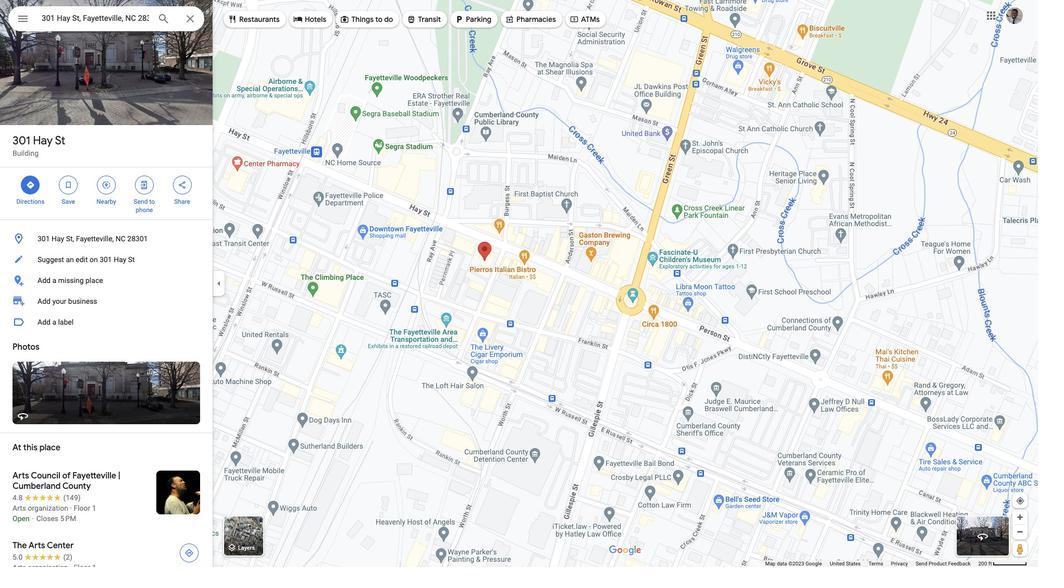 Task type: describe. For each thing, give the bounding box(es) containing it.
arts council of fayetteville | cumberland county
[[13, 471, 120, 492]]

send for send to phone
[[134, 198, 148, 205]]

|
[[118, 471, 120, 481]]

ft
[[989, 561, 993, 567]]


[[228, 13, 237, 25]]

states
[[847, 561, 861, 567]]

restaurants
[[239, 15, 280, 24]]

add a missing place button
[[0, 270, 213, 291]]

pharmacies
[[517, 15, 556, 24]]

hotels
[[305, 15, 327, 24]]

 button
[[8, 6, 38, 33]]

missing
[[58, 276, 84, 285]]

edit
[[76, 256, 88, 264]]

product
[[929, 561, 948, 567]]


[[293, 13, 303, 25]]

to inside  things to do
[[376, 15, 383, 24]]

footer inside google maps 'element'
[[766, 561, 979, 567]]

open
[[13, 515, 30, 523]]

send for send product feedback
[[916, 561, 928, 567]]

 atms
[[570, 13, 600, 25]]

301 for st
[[13, 134, 30, 148]]

label
[[58, 318, 74, 326]]

4.8 stars 149 reviews image
[[13, 493, 81, 503]]

add for add your business
[[38, 297, 51, 306]]


[[505, 13, 515, 25]]

business
[[68, 297, 97, 306]]

transit
[[418, 15, 441, 24]]

on
[[90, 256, 98, 264]]

add a missing place
[[38, 276, 103, 285]]

⋅
[[31, 515, 35, 523]]

an
[[66, 256, 74, 264]]

google
[[806, 561, 823, 567]]

to inside send to phone
[[149, 198, 155, 205]]

do
[[384, 15, 393, 24]]

suggest
[[38, 256, 64, 264]]

add your business link
[[0, 291, 213, 312]]

200
[[979, 561, 988, 567]]

301 hay st building
[[13, 134, 65, 157]]

hay for st
[[33, 134, 53, 148]]

200 ft button
[[979, 561, 1028, 567]]

of
[[62, 471, 71, 481]]

2 vertical spatial 301
[[100, 256, 112, 264]]

suggest an edit on 301 hay st
[[38, 256, 135, 264]]

st inside "301 hay st building"
[[55, 134, 65, 148]]


[[570, 13, 579, 25]]


[[407, 13, 416, 25]]

floor
[[74, 504, 90, 513]]

cumberland
[[13, 481, 61, 492]]

1 vertical spatial place
[[40, 443, 60, 453]]

show street view coverage image
[[1013, 541, 1028, 557]]

st inside button
[[128, 256, 135, 264]]

this
[[23, 443, 38, 453]]

layers
[[238, 545, 255, 552]]

united states button
[[830, 561, 861, 567]]


[[455, 13, 464, 25]]


[[140, 179, 149, 191]]

map data ©2023 google
[[766, 561, 823, 567]]

street view image
[[977, 530, 990, 543]]

directions image
[[185, 549, 194, 558]]

map
[[766, 561, 776, 567]]

center
[[47, 541, 74, 551]]


[[340, 13, 349, 25]]

things
[[352, 15, 374, 24]]

closes
[[36, 515, 58, 523]]

zoom out image
[[1017, 528, 1025, 536]]

building
[[13, 149, 39, 157]]

at
[[13, 443, 21, 453]]

suggest an edit on 301 hay st button
[[0, 249, 213, 270]]

1
[[92, 504, 96, 513]]

nc
[[116, 235, 126, 243]]

4.8
[[13, 494, 23, 502]]

add a label button
[[0, 312, 213, 333]]

(2)
[[63, 553, 72, 562]]


[[26, 179, 35, 191]]

fayetteville,
[[76, 235, 114, 243]]

place inside button
[[86, 276, 103, 285]]

301 Hay St, Fayetteville, NC 28301 field
[[8, 6, 204, 31]]

arts for arts council of fayetteville | cumberland county
[[13, 471, 29, 481]]



Task type: locate. For each thing, give the bounding box(es) containing it.
2 a from the top
[[52, 318, 56, 326]]

0 vertical spatial add
[[38, 276, 51, 285]]

place
[[86, 276, 103, 285], [40, 443, 60, 453]]

a for label
[[52, 318, 56, 326]]

 things to do
[[340, 13, 393, 25]]

send left product
[[916, 561, 928, 567]]

add
[[38, 276, 51, 285], [38, 297, 51, 306], [38, 318, 51, 326]]

actions for 301 hay st region
[[0, 167, 213, 220]]

0 horizontal spatial st
[[55, 134, 65, 148]]

add a label
[[38, 318, 74, 326]]

2 vertical spatial add
[[38, 318, 51, 326]]

0 vertical spatial to
[[376, 15, 383, 24]]

5.0
[[13, 553, 23, 562]]

arts inside arts organization · floor 1 open ⋅ closes 5 pm
[[13, 504, 26, 513]]

3 add from the top
[[38, 318, 51, 326]]

0 vertical spatial hay
[[33, 134, 53, 148]]

place right 'this' at the bottom of the page
[[40, 443, 60, 453]]

 search field
[[8, 6, 204, 33]]

place down on
[[86, 276, 103, 285]]

hay inside 301 hay st, fayetteville, nc 28301 button
[[52, 235, 64, 243]]

atms
[[581, 15, 600, 24]]

0 horizontal spatial to
[[149, 198, 155, 205]]

hay inside suggest an edit on 301 hay st button
[[114, 256, 126, 264]]

301 for st,
[[38, 235, 50, 243]]

the
[[13, 541, 27, 551]]

1 horizontal spatial st
[[128, 256, 135, 264]]

google account: leeland pitt  
(leeland.pitt@adept.ai) image
[[1007, 7, 1024, 24]]

add left your
[[38, 297, 51, 306]]

28301
[[127, 235, 148, 243]]

 pharmacies
[[505, 13, 556, 25]]

privacy button
[[892, 561, 909, 567]]

send product feedback
[[916, 561, 971, 567]]

1 a from the top
[[52, 276, 56, 285]]

arts down 4.8
[[13, 504, 26, 513]]

nearby
[[97, 198, 116, 205]]

1 horizontal spatial to
[[376, 15, 383, 24]]

0 vertical spatial place
[[86, 276, 103, 285]]

to left do
[[376, 15, 383, 24]]

parking
[[466, 15, 492, 24]]

google maps element
[[0, 0, 1039, 567]]

0 horizontal spatial 301
[[13, 134, 30, 148]]

terms
[[869, 561, 884, 567]]

hay inside "301 hay st building"
[[33, 134, 53, 148]]

301 hay st, fayetteville, nc 28301
[[38, 235, 148, 243]]

hay for st,
[[52, 235, 64, 243]]


[[17, 11, 29, 26]]


[[178, 179, 187, 191]]

 restaurants
[[228, 13, 280, 25]]


[[64, 179, 73, 191]]

st
[[55, 134, 65, 148], [128, 256, 135, 264]]

0 vertical spatial arts
[[13, 471, 29, 481]]

0 horizontal spatial place
[[40, 443, 60, 453]]

arts for arts organization · floor 1 open ⋅ closes 5 pm
[[13, 504, 26, 513]]

st up 
[[55, 134, 65, 148]]

arts
[[13, 471, 29, 481], [13, 504, 26, 513], [29, 541, 45, 551]]

add for add a missing place
[[38, 276, 51, 285]]

organization
[[28, 504, 68, 513]]

301 hay st main content
[[0, 0, 213, 567]]

zoom in image
[[1017, 514, 1025, 522]]

1 vertical spatial arts
[[13, 504, 26, 513]]

send up phone
[[134, 198, 148, 205]]

1 vertical spatial send
[[916, 561, 928, 567]]

st down 28301
[[128, 256, 135, 264]]

st,
[[66, 235, 74, 243]]

arts organization · floor 1 open ⋅ closes 5 pm
[[13, 504, 96, 523]]

data
[[777, 561, 788, 567]]

collapse side panel image
[[213, 278, 225, 289]]

1 vertical spatial 301
[[38, 235, 50, 243]]

1 add from the top
[[38, 276, 51, 285]]

fayetteville
[[72, 471, 116, 481]]

privacy
[[892, 561, 909, 567]]

add left label
[[38, 318, 51, 326]]

arts up 4.8
[[13, 471, 29, 481]]

council
[[31, 471, 60, 481]]

directions
[[16, 198, 44, 205]]

1 horizontal spatial place
[[86, 276, 103, 285]]

1 horizontal spatial send
[[916, 561, 928, 567]]

1 vertical spatial to
[[149, 198, 155, 205]]

None field
[[42, 12, 149, 25]]

to
[[376, 15, 383, 24], [149, 198, 155, 205]]

your
[[52, 297, 66, 306]]

send inside send to phone
[[134, 198, 148, 205]]

a for missing
[[52, 276, 56, 285]]

add for add a label
[[38, 318, 51, 326]]

 transit
[[407, 13, 441, 25]]

hay up building
[[33, 134, 53, 148]]

©2023
[[789, 561, 805, 567]]

1 vertical spatial a
[[52, 318, 56, 326]]

0 horizontal spatial send
[[134, 198, 148, 205]]

send
[[134, 198, 148, 205], [916, 561, 928, 567]]

to up phone
[[149, 198, 155, 205]]

0 vertical spatial send
[[134, 198, 148, 205]]

send product feedback button
[[916, 561, 971, 567]]

a left missing
[[52, 276, 56, 285]]

1 vertical spatial hay
[[52, 235, 64, 243]]

301 up the suggest
[[38, 235, 50, 243]]

·
[[70, 504, 72, 513]]

terms button
[[869, 561, 884, 567]]

arts inside arts council of fayetteville | cumberland county
[[13, 471, 29, 481]]

none field inside 301 hay st, fayetteville, nc 28301 field
[[42, 12, 149, 25]]

photos
[[13, 342, 39, 353]]

feedback
[[949, 561, 971, 567]]

2 vertical spatial arts
[[29, 541, 45, 551]]

2 add from the top
[[38, 297, 51, 306]]

0 vertical spatial a
[[52, 276, 56, 285]]

add your business
[[38, 297, 97, 306]]

show your location image
[[1016, 496, 1026, 506]]

301 right on
[[100, 256, 112, 264]]

301 up building
[[13, 134, 30, 148]]

301 inside "301 hay st building"
[[13, 134, 30, 148]]

0 vertical spatial 301
[[13, 134, 30, 148]]

hay down 'nc'
[[114, 256, 126, 264]]

county
[[62, 481, 91, 492]]

send inside button
[[916, 561, 928, 567]]

0 vertical spatial st
[[55, 134, 65, 148]]

arts up 5.0 stars 2 reviews image
[[29, 541, 45, 551]]

footer
[[766, 561, 979, 567]]

(149)
[[63, 494, 81, 502]]

a left label
[[52, 318, 56, 326]]

united states
[[830, 561, 861, 567]]

add down the suggest
[[38, 276, 51, 285]]

 parking
[[455, 13, 492, 25]]

2 vertical spatial hay
[[114, 256, 126, 264]]

united
[[830, 561, 845, 567]]

2 horizontal spatial 301
[[100, 256, 112, 264]]

hay
[[33, 134, 53, 148], [52, 235, 64, 243], [114, 256, 126, 264]]

301
[[13, 134, 30, 148], [38, 235, 50, 243], [100, 256, 112, 264]]

1 vertical spatial add
[[38, 297, 51, 306]]

 hotels
[[293, 13, 327, 25]]

5 pm
[[60, 515, 76, 523]]

5.0 stars 2 reviews image
[[13, 552, 72, 563]]

send to phone
[[134, 198, 155, 214]]

1 horizontal spatial 301
[[38, 235, 50, 243]]

200 ft
[[979, 561, 993, 567]]

301 hay st, fayetteville, nc 28301 button
[[0, 228, 213, 249]]


[[102, 179, 111, 191]]

phone
[[136, 207, 153, 214]]

at this place
[[13, 443, 60, 453]]

1 vertical spatial st
[[128, 256, 135, 264]]

footer containing map data ©2023 google
[[766, 561, 979, 567]]

hay left st,
[[52, 235, 64, 243]]



Task type: vqa. For each thing, say whether or not it's contained in the screenshot.
6a
no



